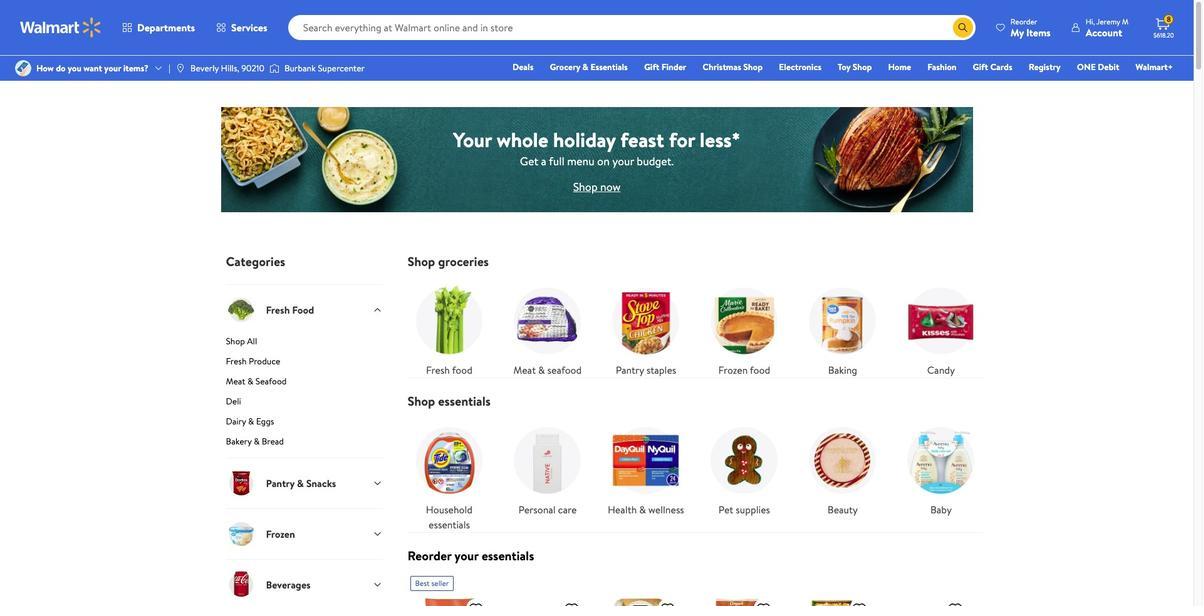 Task type: locate. For each thing, give the bounding box(es) containing it.
reorder for your
[[408, 548, 452, 565]]

beverages button
[[226, 560, 383, 607]]

shop for shop all
[[226, 335, 245, 348]]

0 vertical spatial essentials
[[438, 393, 491, 410]]

meat inside meat & seafood link
[[226, 375, 245, 388]]

1 list from the top
[[400, 270, 991, 378]]

essentials down household
[[429, 518, 470, 532]]

reorder up registry
[[1011, 16, 1037, 27]]

now
[[600, 179, 621, 195]]

your inside your whole holiday feast for less* get a full menu on your budget.
[[612, 153, 634, 169]]

0 vertical spatial frozen
[[719, 364, 748, 377]]

gift
[[644, 61, 660, 73], [973, 61, 988, 73]]

do
[[56, 62, 66, 75]]

fresh up the 'shop essentials'
[[426, 364, 450, 377]]

& right grocery
[[583, 61, 589, 73]]

shop left groceries
[[408, 253, 435, 270]]

& for eggs
[[248, 416, 254, 428]]

2 vertical spatial essentials
[[482, 548, 534, 565]]

 image right 90210
[[269, 62, 279, 75]]

meat left seafood
[[514, 364, 536, 377]]

pantry left 'staples' on the bottom of page
[[616, 364, 644, 377]]

list
[[400, 270, 991, 378], [400, 409, 991, 533]]

beauty link
[[801, 419, 885, 518]]

your up product group
[[455, 548, 479, 565]]

candy
[[927, 364, 955, 377]]

frozen food link
[[703, 280, 786, 378]]

0 horizontal spatial your
[[104, 62, 121, 75]]

christmas shop
[[703, 61, 763, 73]]

baking
[[828, 364, 857, 377]]

1 vertical spatial reorder
[[408, 548, 452, 565]]

m
[[1122, 16, 1129, 27]]

pantry for pantry staples
[[616, 364, 644, 377]]

essentials down fresh food
[[438, 393, 491, 410]]

your right on
[[612, 153, 634, 169]]

meat up deli
[[226, 375, 245, 388]]

personal care link
[[506, 419, 589, 518]]

menu
[[567, 153, 595, 169]]

feast
[[621, 126, 664, 153]]

your
[[104, 62, 121, 75], [612, 153, 634, 169], [455, 548, 479, 565]]

2 horizontal spatial your
[[612, 153, 634, 169]]

bread
[[262, 436, 284, 448]]

frozen button
[[226, 509, 383, 560]]

0 horizontal spatial fresh
[[226, 355, 247, 368]]

gift left finder
[[644, 61, 660, 73]]

2 food from the left
[[750, 364, 770, 377]]

1 vertical spatial frozen
[[266, 528, 295, 541]]

0 horizontal spatial pantry
[[266, 477, 295, 491]]

christmas shop link
[[697, 60, 768, 74]]

1 vertical spatial essentials
[[429, 518, 470, 532]]

pantry staples link
[[604, 280, 688, 378]]

reorder up best seller
[[408, 548, 452, 565]]

2 list from the top
[[400, 409, 991, 533]]

staples
[[647, 364, 676, 377]]

& down fresh produce
[[248, 375, 253, 388]]

one
[[1077, 61, 1096, 73]]

& left seafood
[[538, 364, 545, 377]]

1 horizontal spatial frozen
[[719, 364, 748, 377]]

2 vertical spatial your
[[455, 548, 479, 565]]

list containing household essentials
[[400, 409, 991, 533]]

 image
[[175, 63, 185, 73]]

& for snacks
[[297, 477, 304, 491]]

90210
[[242, 62, 264, 75]]

1 gift from the left
[[644, 61, 660, 73]]

0 vertical spatial list
[[400, 270, 991, 378]]

0 horizontal spatial frozen
[[266, 528, 295, 541]]

deli link
[[226, 395, 383, 413]]

list containing fresh food
[[400, 270, 991, 378]]

 image
[[15, 60, 31, 76], [269, 62, 279, 75]]

1 vertical spatial your
[[612, 153, 634, 169]]

1 vertical spatial list
[[400, 409, 991, 533]]

burbank supercenter
[[285, 62, 365, 75]]

1 horizontal spatial reorder
[[1011, 16, 1037, 27]]

reorder inside reorder my items
[[1011, 16, 1037, 27]]

electronics link
[[773, 60, 827, 74]]

food for frozen food
[[750, 364, 770, 377]]

8 $618.20
[[1154, 14, 1174, 39]]

0 vertical spatial your
[[104, 62, 121, 75]]

shop left all
[[226, 335, 245, 348]]

walmart+
[[1136, 61, 1173, 73]]

& left snacks
[[297, 477, 304, 491]]

shop for shop now
[[573, 179, 598, 195]]

1 horizontal spatial pantry
[[616, 364, 644, 377]]

registry
[[1029, 61, 1061, 73]]

personal care
[[519, 503, 577, 517]]

fresh inside dropdown button
[[266, 303, 290, 317]]

shop left now
[[573, 179, 598, 195]]

meat inside meat & seafood link
[[514, 364, 536, 377]]

search icon image
[[958, 23, 968, 33]]

& for seafood
[[538, 364, 545, 377]]

list for shop groceries
[[400, 270, 991, 378]]

& inside dropdown button
[[297, 477, 304, 491]]

reorder for my
[[1011, 16, 1037, 27]]

home
[[888, 61, 911, 73]]

list for shop essentials
[[400, 409, 991, 533]]

categories
[[226, 253, 285, 270]]

fashion
[[928, 61, 957, 73]]

1 food from the left
[[452, 364, 473, 377]]

shop essentials
[[408, 393, 491, 410]]

Search search field
[[288, 15, 976, 40]]

shop groceries
[[408, 253, 489, 270]]

essentials
[[438, 393, 491, 410], [429, 518, 470, 532], [482, 548, 534, 565]]

walmart+ link
[[1130, 60, 1179, 74]]

2 horizontal spatial fresh
[[426, 364, 450, 377]]

frozen inside dropdown button
[[266, 528, 295, 541]]

0 vertical spatial pantry
[[616, 364, 644, 377]]

pantry & snacks button
[[226, 458, 383, 509]]

1 horizontal spatial  image
[[269, 62, 279, 75]]

essentials down personal
[[482, 548, 534, 565]]

shop down fresh food
[[408, 393, 435, 410]]

fresh down shop all
[[226, 355, 247, 368]]

shop all link
[[226, 335, 383, 353]]

0 horizontal spatial reorder
[[408, 548, 452, 565]]

fresh produce link
[[226, 355, 383, 373]]

pantry inside "list"
[[616, 364, 644, 377]]

toy
[[838, 61, 851, 73]]

health
[[608, 503, 637, 517]]

pantry left snacks
[[266, 477, 295, 491]]

pet supplies
[[719, 503, 770, 517]]

1 vertical spatial pantry
[[266, 477, 295, 491]]

finder
[[662, 61, 686, 73]]

& right health
[[639, 503, 646, 517]]

debit
[[1098, 61, 1120, 73]]

2 gift from the left
[[973, 61, 988, 73]]

1 horizontal spatial food
[[750, 364, 770, 377]]

gift for gift cards
[[973, 61, 988, 73]]

 image left how
[[15, 60, 31, 76]]

burbank
[[285, 62, 316, 75]]

shop right christmas
[[744, 61, 763, 73]]

& inside "link"
[[254, 436, 260, 448]]

gift left cards at the right of the page
[[973, 61, 988, 73]]

& for bread
[[254, 436, 260, 448]]

0 horizontal spatial gift
[[644, 61, 660, 73]]

essentials for shop essentials
[[438, 393, 491, 410]]

add to favorites list, marketside italian hero sub sandwich, full, 14oz, 1 count (fresh) image
[[948, 602, 963, 607]]

marketside southwest chopped salad kit, 10.3 oz bag, fresh image
[[698, 597, 776, 607]]

grocery
[[550, 61, 581, 73]]

electronics
[[779, 61, 822, 73]]

0 vertical spatial reorder
[[1011, 16, 1037, 27]]

product group
[[410, 572, 489, 607]]

add to favorites list, marketside packaged mashed potatoes tray, 24oz (refrigerated) image
[[564, 602, 579, 607]]

gift cards link
[[967, 60, 1018, 74]]

1 horizontal spatial fresh
[[266, 303, 290, 317]]

supplies
[[736, 503, 770, 517]]

add to favorites list, marketside grilled chicken breast with asian inspired sweet & tangy sauce, 16 oz image
[[660, 602, 675, 607]]

fresh inside 'link'
[[226, 355, 247, 368]]

full
[[549, 153, 565, 169]]

0 horizontal spatial  image
[[15, 60, 31, 76]]

& left bread
[[254, 436, 260, 448]]

best
[[415, 578, 430, 589]]

pet
[[719, 503, 734, 517]]

& for essentials
[[583, 61, 589, 73]]

services
[[231, 21, 267, 34]]

meat
[[514, 364, 536, 377], [226, 375, 245, 388]]

fresh left 'food'
[[266, 303, 290, 317]]

& left eggs
[[248, 416, 254, 428]]

your right "want"
[[104, 62, 121, 75]]

account
[[1086, 25, 1123, 39]]

reorder
[[1011, 16, 1037, 27], [408, 548, 452, 565]]

0 horizontal spatial food
[[452, 364, 473, 377]]

how do you want your items?
[[36, 62, 149, 75]]

candy link
[[900, 280, 983, 378]]

0 horizontal spatial meat
[[226, 375, 245, 388]]

1 horizontal spatial gift
[[973, 61, 988, 73]]

eggs
[[256, 416, 274, 428]]

essentials inside household essentials
[[429, 518, 470, 532]]

pantry inside dropdown button
[[266, 477, 295, 491]]

produce
[[249, 355, 280, 368]]

1 horizontal spatial meat
[[514, 364, 536, 377]]

broccoli florets, 12 oz image
[[410, 597, 489, 607]]

cards
[[991, 61, 1013, 73]]

food for fresh food
[[452, 364, 473, 377]]

pantry staples
[[616, 364, 676, 377]]

christmas
[[703, 61, 741, 73]]

beverly
[[190, 62, 219, 75]]

add to favorites list, broccoli florets, 12 oz image
[[469, 602, 484, 607]]

best seller
[[415, 578, 449, 589]]

8
[[1167, 14, 1171, 25]]



Task type: vqa. For each thing, say whether or not it's contained in the screenshot.
Gift
yes



Task type: describe. For each thing, give the bounding box(es) containing it.
shop for shop essentials
[[408, 393, 435, 410]]

your whole holiday feast for less*. get a full menu on your budget. shop now. image
[[221, 106, 973, 214]]

marketside italian hero sub sandwich, full, 14oz, 1 count (fresh) image
[[890, 597, 968, 607]]

add to favorites list, marketside southwest chopped salad kit, 10.3 oz bag, fresh image
[[756, 602, 771, 607]]

hi,
[[1086, 16, 1095, 27]]

& for wellness
[[639, 503, 646, 517]]

baking link
[[801, 280, 885, 378]]

Walmart Site-Wide search field
[[288, 15, 976, 40]]

pantry & snacks
[[266, 477, 336, 491]]

reorder your essentials
[[408, 548, 534, 565]]

departments button
[[112, 13, 206, 43]]

items
[[1027, 25, 1051, 39]]

fresh food button
[[226, 285, 383, 335]]

personal
[[519, 503, 556, 517]]

health & wellness
[[608, 503, 684, 517]]

budget.
[[637, 153, 674, 169]]

 image for burbank supercenter
[[269, 62, 279, 75]]

health & wellness link
[[604, 419, 688, 518]]

groceries
[[438, 253, 489, 270]]

all
[[247, 335, 257, 348]]

dairy
[[226, 416, 246, 428]]

shop for shop groceries
[[408, 253, 435, 270]]

deals
[[513, 61, 534, 73]]

frozen for frozen food
[[719, 364, 748, 377]]

marketside packaged mashed potatoes tray, 24oz (refrigerated) image
[[506, 597, 584, 607]]

deli
[[226, 395, 241, 408]]

a
[[541, 153, 547, 169]]

beverages
[[266, 578, 311, 592]]

add to favorites list, marketside mexican style street corn flatbread pizza, 10 oz (fresh) image
[[852, 602, 867, 607]]

 image for how do you want your items?
[[15, 60, 31, 76]]

dairy & eggs
[[226, 416, 274, 428]]

1 horizontal spatial your
[[455, 548, 479, 565]]

on
[[597, 153, 610, 169]]

services button
[[206, 13, 278, 43]]

you
[[68, 62, 81, 75]]

fresh for fresh food
[[426, 364, 450, 377]]

shop now
[[573, 179, 621, 195]]

pantry for pantry & snacks
[[266, 477, 295, 491]]

wellness
[[648, 503, 684, 517]]

seafood
[[256, 375, 287, 388]]

household essentials link
[[408, 419, 491, 533]]

how
[[36, 62, 54, 75]]

want
[[84, 62, 102, 75]]

toy shop link
[[832, 60, 878, 74]]

deals link
[[507, 60, 539, 74]]

meat & seafood
[[514, 364, 582, 377]]

grocery & essentials
[[550, 61, 628, 73]]

household essentials
[[426, 503, 473, 532]]

snacks
[[306, 477, 336, 491]]

gift for gift finder
[[644, 61, 660, 73]]

care
[[558, 503, 577, 517]]

home link
[[883, 60, 917, 74]]

supercenter
[[318, 62, 365, 75]]

seller
[[432, 578, 449, 589]]

meat & seafood link
[[506, 280, 589, 378]]

less*
[[700, 126, 741, 153]]

& for seafood
[[248, 375, 253, 388]]

walmart image
[[20, 18, 102, 38]]

departments
[[137, 21, 195, 34]]

whole
[[497, 126, 549, 153]]

your whole holiday feast for less* get a full menu on your budget.
[[453, 126, 741, 169]]

shop right toy
[[853, 61, 872, 73]]

fresh for fresh produce
[[226, 355, 247, 368]]

dairy & eggs link
[[226, 416, 383, 433]]

gift cards
[[973, 61, 1013, 73]]

bakery
[[226, 436, 252, 448]]

fashion link
[[922, 60, 962, 74]]

for
[[669, 126, 695, 153]]

bakery & bread
[[226, 436, 284, 448]]

essentials for household essentials
[[429, 518, 470, 532]]

marketside mexican style street corn flatbread pizza, 10 oz (fresh) image
[[794, 597, 872, 607]]

registry link
[[1023, 60, 1067, 74]]

fresh produce
[[226, 355, 280, 368]]

marketside grilled chicken breast with asian inspired sweet & tangy sauce, 16 oz image
[[602, 597, 680, 607]]

gift finder link
[[639, 60, 692, 74]]

frozen food
[[719, 364, 770, 377]]

fresh food
[[266, 303, 314, 317]]

fresh for fresh food
[[266, 303, 290, 317]]

baby link
[[900, 419, 983, 518]]

shop now link
[[573, 179, 621, 195]]

your
[[453, 126, 492, 153]]

fresh food
[[426, 364, 473, 377]]

bakery & bread link
[[226, 436, 383, 458]]

meat for meat & seafood
[[226, 375, 245, 388]]

hills,
[[221, 62, 239, 75]]

food
[[292, 303, 314, 317]]

meat for meat & seafood
[[514, 364, 536, 377]]

one debit
[[1077, 61, 1120, 73]]

gift finder
[[644, 61, 686, 73]]

items?
[[123, 62, 149, 75]]

meat & seafood
[[226, 375, 287, 388]]

beauty
[[828, 503, 858, 517]]

frozen for frozen
[[266, 528, 295, 541]]

reorder my items
[[1011, 16, 1051, 39]]



